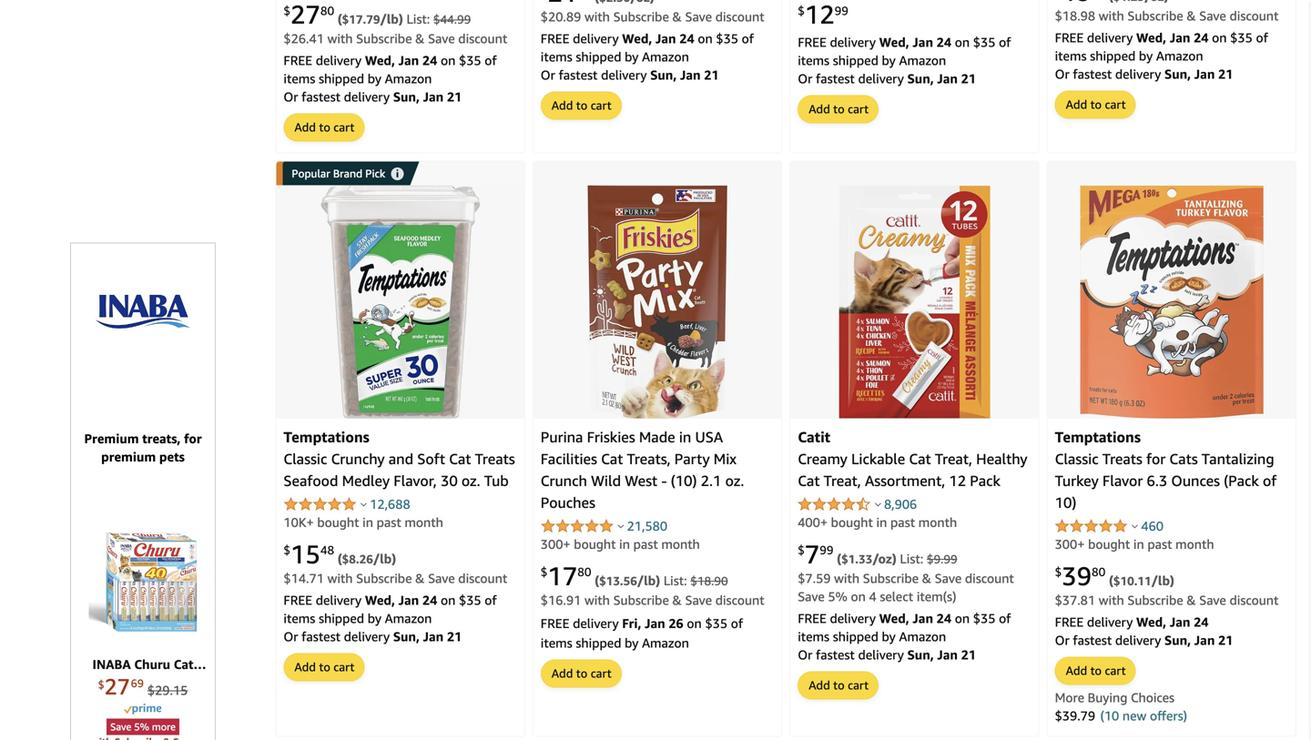 Task type: locate. For each thing, give the bounding box(es) containing it.
offers)
[[1150, 709, 1188, 724]]

subscribe up fri,
[[614, 593, 669, 608]]

2 vertical spatial list:
[[664, 573, 687, 588]]

bought for 7
[[831, 515, 873, 530]]

treats,
[[627, 450, 671, 468]]

month up $9.99
[[919, 515, 957, 530]]

80 inside the $ 17 80 ( $13.56 /lb) list: $18.90 $16.91 with subscribe & save discount
[[578, 565, 592, 579]]

300+ bought in past month for 17
[[541, 537, 700, 552]]

free delivery fri, jan 26
[[541, 616, 687, 631]]

subscribe right $18.98
[[1128, 8, 1184, 23]]

/lb) up free delivery wed, jan 24 element
[[1152, 573, 1175, 588]]

( inside $ 39 80 ( $10.11 /lb) $37.81 with subscribe & save discount free delivery wed, jan 24 or fastest delivery sun, jan 21
[[1109, 573, 1114, 588]]

cat inside purina friskies made in usa facilities cat treats, party mix crunch wild west - (10) 2.1 oz. pouches
[[601, 450, 623, 468]]

cat
[[449, 450, 471, 468], [601, 450, 623, 468], [909, 450, 931, 468], [798, 472, 820, 490]]

$26.41
[[284, 31, 324, 46]]

save inside $ 15 48 ( $8.26 /lb) $14.71 with subscribe & save discount
[[428, 571, 455, 586]]

in up party
[[679, 429, 692, 446]]

$9.99
[[927, 552, 958, 567]]

/lb) inside the $ 17 80 ( $13.56 /lb) list: $18.90 $16.91 with subscribe & save discount
[[637, 573, 661, 588]]

( for 7
[[837, 551, 842, 567]]

$ inside $ 15 48 ( $8.26 /lb) $14.71 with subscribe & save discount
[[284, 544, 291, 558]]

cart
[[1105, 98, 1126, 112], [591, 98, 612, 113], [848, 102, 869, 116], [334, 120, 355, 134], [334, 660, 355, 674], [1105, 664, 1126, 678], [591, 667, 612, 681], [848, 679, 869, 693]]

$
[[284, 3, 291, 18], [798, 3, 805, 18], [284, 544, 291, 558], [798, 544, 805, 558], [541, 565, 548, 579], [1055, 565, 1062, 579]]

month down the 12,688
[[405, 515, 443, 530]]

1 horizontal spatial popover image
[[618, 524, 624, 529]]

cat inside temptations classic crunchy and soft cat treats seafood medley flavor, 30 oz. tub
[[449, 450, 471, 468]]

/lb) up fri,
[[637, 573, 661, 588]]

( up $26.41 with subscribe & save discount
[[338, 11, 342, 26]]

1 horizontal spatial oz.
[[726, 472, 744, 490]]

or fastest delivery sun, jan 21 element
[[1055, 67, 1234, 82], [541, 67, 719, 82], [798, 71, 976, 86], [284, 89, 462, 104], [284, 629, 462, 644], [1055, 633, 1234, 648], [798, 648, 976, 663]]

$35
[[1231, 30, 1253, 45], [716, 31, 739, 46], [974, 35, 996, 50], [459, 53, 481, 68], [459, 593, 481, 608], [974, 611, 996, 626], [705, 616, 728, 631]]

$18.90
[[691, 574, 728, 588]]

of inside free delivery fri, jan 26 on $35 of items shipped by amazon element
[[731, 616, 743, 631]]

10)
[[1055, 494, 1077, 511]]

1 horizontal spatial classic
[[1055, 450, 1099, 468]]

80 left $17.79
[[320, 3, 334, 18]]

subscribe inside '$ 7 99 ( $1.33 /oz) list: $9.99 $7.59 with subscribe & save discount save 5% on 4 select item(s)'
[[863, 571, 919, 586]]

0 horizontal spatial oz.
[[462, 472, 481, 490]]

1 treats from the left
[[475, 450, 515, 468]]

oz. right 30
[[462, 472, 481, 490]]

& inside $ 15 48 ( $8.26 /lb) $14.71 with subscribe & save discount
[[415, 571, 425, 586]]

2 oz. from the left
[[726, 472, 744, 490]]

1 vertical spatial popover image
[[618, 524, 624, 529]]

2 horizontal spatial list:
[[900, 551, 924, 567]]

in down the 12,688 link
[[363, 515, 373, 530]]

0 horizontal spatial 300+ bought in past month
[[541, 537, 700, 552]]

classic inside temptations classic treats for cats tantalizing turkey flavor 6.3 ounces (pack of 10)
[[1055, 450, 1099, 468]]

creamy
[[798, 450, 848, 468]]

in inside purina friskies made in usa facilities cat treats, party mix crunch wild west - (10) 2.1 oz. pouches
[[679, 429, 692, 446]]

with down $10.11
[[1099, 593, 1125, 608]]

subscribe down $10.11
[[1128, 593, 1184, 608]]

2 treats from the left
[[1103, 450, 1143, 468]]

with up 5%
[[834, 571, 860, 586]]

fastest inside $ 39 80 ( $10.11 /lb) $37.81 with subscribe & save discount free delivery wed, jan 24 or fastest delivery sun, jan 21
[[1073, 633, 1112, 648]]

list: for 17
[[664, 573, 687, 588]]

8,906 link
[[884, 497, 917, 512]]

free inside $ 39 80 ( $10.11 /lb) $37.81 with subscribe & save discount free delivery wed, jan 24 or fastest delivery sun, jan 21
[[1055, 615, 1084, 630]]

/lb) inside $ 39 80 ( $10.11 /lb) $37.81 with subscribe & save discount free delivery wed, jan 24 or fastest delivery sun, jan 21
[[1152, 573, 1175, 588]]

list: inside the $ 17 80 ( $13.56 /lb) list: $18.90 $16.91 with subscribe & save discount
[[664, 573, 687, 588]]

with inside $ 39 80 ( $10.11 /lb) $37.81 with subscribe & save discount free delivery wed, jan 24 or fastest delivery sun, jan 21
[[1099, 593, 1125, 608]]

300+ up 17 at the left of the page
[[541, 537, 571, 552]]

1 temptations from the left
[[284, 429, 370, 446]]

classic treats for cats tantalizing turkey flavor 6.3 ounces (pack of 10) link
[[1055, 450, 1277, 511]]

460
[[1142, 519, 1164, 534]]

0 horizontal spatial 99
[[820, 544, 834, 558]]

0 horizontal spatial popover image
[[875, 502, 882, 507]]

1 vertical spatial list:
[[900, 551, 924, 567]]

save
[[1200, 8, 1227, 23], [685, 9, 712, 24], [428, 31, 455, 46], [428, 571, 455, 586], [935, 571, 962, 586], [798, 589, 825, 604], [685, 593, 712, 608], [1200, 593, 1227, 608]]

subscribe inside $ 39 80 ( $10.11 /lb) $37.81 with subscribe & save discount free delivery wed, jan 24 or fastest delivery sun, jan 21
[[1128, 593, 1184, 608]]

6.3
[[1147, 472, 1168, 490]]

( right 17 at the left of the page
[[595, 573, 599, 588]]

free delivery wed, jan 24 element
[[1055, 615, 1209, 630]]

temptations
[[284, 429, 370, 446], [1055, 429, 1141, 446]]

1 vertical spatial popover image
[[1132, 524, 1139, 529]]

1 horizontal spatial treat,
[[935, 450, 973, 468]]

treats up flavor on the right of the page
[[1103, 450, 1143, 468]]

discount inside $ 39 80 ( $10.11 /lb) $37.81 with subscribe & save discount free delivery wed, jan 24 or fastest delivery sun, jan 21
[[1230, 593, 1279, 608]]

26
[[669, 616, 684, 631]]

( right 48
[[338, 551, 342, 567]]

/lb) down '10k+ bought in past month' on the bottom of page
[[373, 551, 396, 567]]

classic inside temptations classic crunchy and soft cat treats seafood medley flavor, 30 oz. tub
[[284, 450, 327, 468]]

2 300+ bought in past month from the left
[[1055, 537, 1215, 552]]

24
[[1194, 30, 1209, 45], [680, 31, 695, 46], [937, 35, 952, 50], [423, 53, 437, 68], [423, 593, 437, 608], [937, 611, 952, 626], [1194, 615, 1209, 630]]

80 left $13.56
[[578, 565, 592, 579]]

temptations up the turkey
[[1055, 429, 1141, 446]]

/lb) up $26.41 with subscribe & save discount
[[380, 11, 403, 26]]

crunch
[[541, 472, 587, 490]]

amazon
[[1157, 48, 1204, 63], [642, 49, 689, 64], [899, 53, 947, 68], [385, 71, 432, 86], [385, 611, 432, 626], [899, 629, 947, 644], [642, 636, 689, 651]]

0 horizontal spatial treat,
[[824, 472, 861, 490]]

0 horizontal spatial 300+
[[541, 537, 571, 552]]

80 inside $ 39 80 ( $10.11 /lb) $37.81 with subscribe & save discount free delivery wed, jan 24 or fastest delivery sun, jan 21
[[1092, 565, 1106, 579]]

(
[[338, 11, 342, 26], [338, 551, 342, 567], [837, 551, 842, 567], [595, 573, 599, 588], [1109, 573, 1114, 588]]

buying
[[1088, 690, 1128, 705]]

list: right the /oz)
[[900, 551, 924, 567]]

list: for 7
[[900, 551, 924, 567]]

with inside the $ 17 80 ( $13.56 /lb) list: $18.90 $16.91 with subscribe & save discount
[[585, 593, 610, 608]]

temptations inside temptations classic crunchy and soft cat treats seafood medley flavor, 30 oz. tub
[[284, 429, 370, 446]]

discount inside '$ 7 99 ( $1.33 /oz) list: $9.99 $7.59 with subscribe & save discount save 5% on 4 select item(s)'
[[965, 571, 1014, 586]]

items inside free delivery fri, jan 26 on $35 of items shipped by amazon element
[[541, 636, 573, 651]]

treats up tub
[[475, 450, 515, 468]]

bought for 17
[[574, 537, 616, 552]]

2.1
[[701, 472, 722, 490]]

on
[[1212, 30, 1227, 45], [698, 31, 713, 46], [955, 35, 970, 50], [441, 53, 456, 68], [851, 589, 866, 604], [441, 593, 456, 608], [955, 611, 970, 626], [687, 616, 702, 631]]

bought up 48
[[317, 515, 359, 530]]

on $35 of items shipped by amazon
[[1055, 30, 1269, 63], [541, 31, 754, 64], [798, 35, 1011, 68], [284, 53, 497, 86], [284, 593, 497, 626], [798, 611, 1011, 644], [541, 616, 743, 651]]

pouches
[[541, 494, 596, 511]]

( inside $ 15 48 ( $8.26 /lb) $14.71 with subscribe & save discount
[[338, 551, 342, 567]]

by
[[1139, 48, 1153, 63], [625, 49, 639, 64], [882, 53, 896, 68], [368, 71, 382, 86], [368, 611, 382, 626], [882, 629, 896, 644], [625, 636, 639, 651]]

popover image left 460 link
[[1132, 524, 1139, 529]]

subscribe down $8.26
[[356, 571, 412, 586]]

( inside '$ 7 99 ( $1.33 /oz) list: $9.99 $7.59 with subscribe & save discount save 5% on 4 select item(s)'
[[837, 551, 842, 567]]

with down $8.26
[[328, 571, 353, 586]]

past
[[377, 515, 401, 530], [891, 515, 915, 530], [634, 537, 658, 552], [1148, 537, 1173, 552]]

300+ bought in past month down 460 link
[[1055, 537, 1215, 552]]

300+ for 17
[[541, 537, 571, 552]]

friskies
[[587, 429, 635, 446]]

jan
[[1170, 30, 1191, 45], [656, 31, 676, 46], [913, 35, 934, 50], [399, 53, 419, 68], [1195, 67, 1215, 82], [680, 67, 701, 82], [938, 71, 958, 86], [423, 89, 444, 104], [399, 593, 419, 608], [913, 611, 934, 626], [1170, 615, 1191, 630], [645, 616, 666, 631], [423, 629, 444, 644], [1195, 633, 1215, 648], [938, 648, 958, 663]]

shipped
[[1090, 48, 1136, 63], [576, 49, 622, 64], [833, 53, 879, 68], [319, 71, 364, 86], [319, 611, 364, 626], [833, 629, 879, 644], [576, 636, 622, 651]]

classic crunchy and soft cat treats seafood medley flavor, 30 oz. tub link
[[284, 450, 515, 490]]

discount
[[1230, 8, 1279, 23], [716, 9, 765, 24], [458, 31, 508, 46], [458, 571, 508, 586], [965, 571, 1014, 586], [716, 593, 765, 608], [1230, 593, 1279, 608]]

in down 21,580
[[619, 537, 630, 552]]

popover image
[[361, 502, 367, 507], [618, 524, 624, 529]]

0 horizontal spatial 80
[[320, 3, 334, 18]]

oz. inside temptations classic crunchy and soft cat treats seafood medley flavor, 30 oz. tub
[[462, 472, 481, 490]]

24 inside $ 39 80 ( $10.11 /lb) $37.81 with subscribe & save discount free delivery wed, jan 24 or fastest delivery sun, jan 21
[[1194, 615, 1209, 630]]

0 horizontal spatial treats
[[475, 450, 515, 468]]

list: left $18.90
[[664, 573, 687, 588]]

( right 7
[[837, 551, 842, 567]]

of
[[1256, 30, 1269, 45], [742, 31, 754, 46], [999, 35, 1011, 50], [485, 53, 497, 68], [1263, 472, 1277, 490], [485, 593, 497, 608], [999, 611, 1011, 626], [731, 616, 743, 631]]

party
[[675, 450, 710, 468]]

2 300+ from the left
[[1055, 537, 1085, 552]]

300+ up 39
[[1055, 537, 1085, 552]]

month down 21,580 link
[[662, 537, 700, 552]]

0 vertical spatial popover image
[[875, 502, 882, 507]]

more
[[1055, 690, 1085, 705]]

or
[[1055, 67, 1070, 82], [541, 67, 556, 82], [798, 71, 813, 86], [284, 89, 298, 104], [284, 629, 298, 644], [1055, 633, 1070, 648], [798, 648, 813, 663]]

wed,
[[1137, 30, 1167, 45], [622, 31, 653, 46], [880, 35, 910, 50], [365, 53, 395, 68], [365, 593, 395, 608], [880, 611, 910, 626], [1137, 615, 1167, 630]]

in for 7
[[877, 515, 887, 530]]

or fastest delivery sun, jan 21
[[1055, 67, 1234, 82], [541, 67, 719, 82], [798, 71, 976, 86], [284, 89, 462, 104], [284, 629, 462, 644], [798, 648, 976, 663]]

treat, down creamy
[[824, 472, 861, 490]]

80 left $10.11
[[1092, 565, 1106, 579]]

bought up $13.56
[[574, 537, 616, 552]]

treat,
[[935, 450, 973, 468], [824, 472, 861, 490]]

popover image for 7
[[875, 502, 882, 507]]

temptations inside temptations classic treats for cats tantalizing turkey flavor 6.3 ounces (pack of 10)
[[1055, 429, 1141, 446]]

temptations classic crunchy and soft cat treats seafood medley flavor, 30 oz. tub image
[[320, 185, 480, 419]]

$18.98
[[1055, 8, 1096, 23]]

discount inside the $ 17 80 ( $13.56 /lb) list: $18.90 $16.91 with subscribe & save discount
[[716, 593, 765, 608]]

99 inside '$ 7 99 ( $1.33 /oz) list: $9.99 $7.59 with subscribe & save discount save 5% on 4 select item(s)'
[[820, 544, 834, 558]]

popover image left 21,580 link
[[618, 524, 624, 529]]

( inside the $ 17 80 ( $13.56 /lb) list: $18.90 $16.91 with subscribe & save discount
[[595, 573, 599, 588]]

12,688
[[370, 497, 410, 512]]

cat down friskies
[[601, 450, 623, 468]]

past for 7
[[891, 515, 915, 530]]

list: inside '$ 7 99 ( $1.33 /oz) list: $9.99 $7.59 with subscribe & save discount save 5% on 4 select item(s)'
[[900, 551, 924, 567]]

brand
[[333, 167, 363, 180]]

$7.59
[[798, 571, 831, 586]]

1 300+ from the left
[[541, 537, 571, 552]]

0 vertical spatial popover image
[[361, 502, 367, 507]]

$ inside '$ 7 99 ( $1.33 /oz) list: $9.99 $7.59 with subscribe & save discount save 5% on 4 select item(s)'
[[798, 544, 805, 558]]

1 horizontal spatial 300+ bought in past month
[[1055, 537, 1215, 552]]

1 horizontal spatial 300+
[[1055, 537, 1085, 552]]

(10
[[1101, 709, 1120, 724]]

400+ bought in past month
[[798, 515, 957, 530]]

1 horizontal spatial treats
[[1103, 450, 1143, 468]]

1 classic from the left
[[284, 450, 327, 468]]

popover image for 15
[[361, 502, 367, 507]]

2 temptations from the left
[[1055, 429, 1141, 446]]

month for 15
[[405, 515, 443, 530]]

0 horizontal spatial list:
[[407, 11, 430, 26]]

cat down creamy
[[798, 472, 820, 490]]

cat up 30
[[449, 450, 471, 468]]

crunchy
[[331, 450, 385, 468]]

0 horizontal spatial temptations
[[284, 429, 370, 446]]

with inside $ 15 48 ( $8.26 /lb) $14.71 with subscribe & save discount
[[328, 571, 353, 586]]

0 vertical spatial 99
[[835, 3, 849, 18]]

subscribe
[[1128, 8, 1184, 23], [614, 9, 669, 24], [356, 31, 412, 46], [356, 571, 412, 586], [863, 571, 919, 586], [614, 593, 669, 608], [1128, 593, 1184, 608]]

300+ for 39
[[1055, 537, 1085, 552]]

1 vertical spatial 99
[[820, 544, 834, 558]]

300+ bought in past month down 21,580
[[541, 537, 700, 552]]

0 horizontal spatial classic
[[284, 450, 327, 468]]

purina friskies made in usa facilities cat treats, party mix crunch wild west - (10) 2.1 oz. pouches image
[[587, 185, 728, 419]]

/lb) for 15
[[373, 551, 396, 567]]

and
[[389, 450, 414, 468]]

subscribe inside $ 15 48 ( $8.26 /lb) $14.71 with subscribe & save discount
[[356, 571, 412, 586]]

soft
[[417, 450, 445, 468]]

with down $13.56
[[585, 593, 610, 608]]

classic up the turkey
[[1055, 450, 1099, 468]]

list:
[[407, 11, 430, 26], [900, 551, 924, 567], [664, 573, 687, 588]]

classic for 15
[[284, 450, 327, 468]]

$14.71
[[284, 571, 324, 586]]

popover image
[[875, 502, 882, 507], [1132, 524, 1139, 529]]

with inside '$ 7 99 ( $1.33 /oz) list: $9.99 $7.59 with subscribe & save discount save 5% on 4 select item(s)'
[[834, 571, 860, 586]]

oz. right the 2.1
[[726, 472, 744, 490]]

or inside $ 39 80 ( $10.11 /lb) $37.81 with subscribe & save discount free delivery wed, jan 24 or fastest delivery sun, jan 21
[[1055, 633, 1070, 648]]

month for 7
[[919, 515, 957, 530]]

/lb)
[[380, 11, 403, 26], [373, 551, 396, 567], [637, 573, 661, 588], [1152, 573, 1175, 588]]

12,688 link
[[370, 497, 410, 512]]

month
[[405, 515, 443, 530], [919, 515, 957, 530], [662, 537, 700, 552], [1176, 537, 1215, 552]]

past for 15
[[377, 515, 401, 530]]

turkey
[[1055, 472, 1099, 490]]

purina
[[541, 429, 583, 446]]

0 vertical spatial treat,
[[935, 450, 973, 468]]

past down 21,580 link
[[634, 537, 658, 552]]

1 horizontal spatial list:
[[664, 573, 687, 588]]

1 oz. from the left
[[462, 472, 481, 490]]

bought up $1.33
[[831, 515, 873, 530]]

add to cart button
[[1056, 92, 1135, 118], [542, 93, 621, 119], [799, 96, 878, 123], [285, 114, 364, 141], [285, 654, 364, 681], [1056, 658, 1135, 684], [542, 661, 621, 687], [799, 673, 878, 699]]

wild
[[591, 472, 621, 490]]

1 300+ bought in past month from the left
[[541, 537, 700, 552]]

classic up seafood
[[284, 450, 327, 468]]

( right 39
[[1109, 573, 1114, 588]]

$ inside $ 39 80 ( $10.11 /lb) $37.81 with subscribe & save discount free delivery wed, jan 24 or fastest delivery sun, jan 21
[[1055, 565, 1062, 579]]

sun,
[[1165, 67, 1192, 82], [651, 67, 677, 82], [908, 71, 934, 86], [393, 89, 420, 104], [393, 629, 420, 644], [1165, 633, 1192, 648], [908, 648, 934, 663]]

1 horizontal spatial 80
[[578, 565, 592, 579]]

popover image up '10k+ bought in past month' on the bottom of page
[[361, 502, 367, 507]]

4
[[869, 589, 877, 604]]

subscribe up select
[[863, 571, 919, 586]]

items
[[1055, 48, 1087, 63], [541, 49, 573, 64], [798, 53, 830, 68], [284, 71, 315, 86], [284, 611, 315, 626], [798, 629, 830, 644], [541, 636, 573, 651]]

2 horizontal spatial 80
[[1092, 565, 1106, 579]]

0 horizontal spatial popover image
[[361, 502, 367, 507]]

temptations for 15
[[284, 429, 370, 446]]

2 classic from the left
[[1055, 450, 1099, 468]]

$ inside the $ 17 80 ( $13.56 /lb) list: $18.90 $16.91 with subscribe & save discount
[[541, 565, 548, 579]]

80 for 17
[[578, 565, 592, 579]]

in down the 8,906
[[877, 515, 887, 530]]

1 horizontal spatial temptations
[[1055, 429, 1141, 446]]

temptations up crunchy
[[284, 429, 370, 446]]

classic
[[284, 450, 327, 468], [1055, 450, 1099, 468]]

/lb) inside $ 15 48 ( $8.26 /lb) $14.71 with subscribe & save discount
[[373, 551, 396, 567]]

free delivery wed, jan 24
[[1055, 30, 1212, 45], [541, 31, 698, 46], [798, 35, 955, 50], [284, 53, 441, 68], [284, 593, 441, 608], [798, 611, 955, 626]]

$17.79
[[342, 12, 380, 26]]

list: up $26.41 with subscribe & save discount
[[407, 11, 430, 26]]

past down the 8,906
[[891, 515, 915, 530]]

popover image up 400+ bought in past month
[[875, 502, 882, 507]]

free delivery wed, jan 24 on $35 of items shipped by amazon element
[[1055, 30, 1269, 63], [541, 31, 754, 64], [798, 35, 1011, 68], [284, 53, 497, 86], [284, 593, 497, 626], [798, 611, 1011, 644]]

with down $17.79
[[328, 31, 353, 46]]

1 horizontal spatial popover image
[[1132, 524, 1139, 529]]

treat, up 12
[[935, 450, 973, 468]]

1 horizontal spatial 99
[[835, 3, 849, 18]]

past down the 12,688
[[377, 515, 401, 530]]

& inside $ 39 80 ( $10.11 /lb) $37.81 with subscribe & save discount free delivery wed, jan 24 or fastest delivery sun, jan 21
[[1187, 593, 1197, 608]]



Task type: vqa. For each thing, say whether or not it's contained in the screenshot.
carpe underarm antiperspirant and deodorant, clinical strength with all-natural eucalyptus scent, combat excessive sweating s image
no



Task type: describe. For each thing, give the bounding box(es) containing it.
choices
[[1131, 690, 1175, 705]]

lickable
[[852, 450, 906, 468]]

temptations classic crunchy and soft cat treats seafood medley flavor, 30 oz. tub
[[284, 429, 515, 490]]

tub
[[484, 472, 509, 490]]

5%
[[828, 589, 848, 604]]

fri,
[[622, 616, 642, 631]]

west
[[625, 472, 658, 490]]

tantalizing
[[1202, 450, 1275, 468]]

temptations classic treats for cats tantalizing turkey flavor 6.3 ounces (pack of 10) image
[[1080, 185, 1264, 419]]

free delivery fri, jan 26 on $35 of items shipped by amazon element
[[541, 616, 743, 651]]

(10 new offers) link
[[1101, 709, 1188, 724]]

$44.99
[[433, 12, 471, 26]]

in down 460 link
[[1134, 537, 1145, 552]]

$13.56
[[599, 574, 637, 588]]

in for 15
[[363, 515, 373, 530]]

treats inside temptations classic crunchy and soft cat treats seafood medley flavor, 30 oz. tub
[[475, 450, 515, 468]]

subscribe down '( $17.79 /lb) list: $44.99'
[[356, 31, 412, 46]]

more buying choices $39.79 (10 new offers)
[[1055, 690, 1188, 724]]

-
[[662, 472, 667, 490]]

48
[[320, 544, 334, 558]]

past down 460 link
[[1148, 537, 1173, 552]]

$16.91
[[541, 593, 581, 608]]

month for 17
[[662, 537, 700, 552]]

made
[[639, 429, 676, 446]]

$1.33
[[842, 552, 873, 567]]

$20.89
[[541, 9, 581, 24]]

facilities
[[541, 450, 597, 468]]

& inside '$ 7 99 ( $1.33 /oz) list: $9.99 $7.59 with subscribe & save discount save 5% on 4 select item(s)'
[[922, 571, 932, 586]]

creamy lickable cat treat, healthy cat treat, assortment, 12 pack link
[[798, 450, 1028, 490]]

discount inside $ 15 48 ( $8.26 /lb) $14.71 with subscribe & save discount
[[458, 571, 508, 586]]

wed, inside $ 39 80 ( $10.11 /lb) $37.81 with subscribe & save discount free delivery wed, jan 24 or fastest delivery sun, jan 21
[[1137, 615, 1167, 630]]

10k+ bought in past month
[[284, 515, 443, 530]]

$37.81
[[1055, 593, 1096, 608]]

(10)
[[671, 472, 697, 490]]

$26.41 with subscribe & save discount
[[284, 31, 508, 46]]

free inside free delivery fri, jan 26 on $35 of items shipped by amazon element
[[541, 616, 570, 631]]

temptations for 39
[[1055, 429, 1141, 446]]

( for 15
[[338, 551, 342, 567]]

subscribe right $20.89 on the top of the page
[[614, 9, 669, 24]]

new
[[1123, 709, 1147, 724]]

$18.98 with subscribe & save discount
[[1055, 8, 1279, 23]]

10k+
[[284, 515, 314, 530]]

pack
[[970, 472, 1001, 490]]

21,580
[[627, 519, 668, 534]]

popular
[[292, 167, 330, 180]]

1 vertical spatial treat,
[[824, 472, 861, 490]]

21 inside $ 39 80 ( $10.11 /lb) $37.81 with subscribe & save discount free delivery wed, jan 24 or fastest delivery sun, jan 21
[[1219, 633, 1234, 648]]

flavor,
[[394, 472, 437, 490]]

& inside the $ 17 80 ( $13.56 /lb) list: $18.90 $16.91 with subscribe & save discount
[[673, 593, 682, 608]]

item(s)
[[917, 589, 957, 604]]

seafood
[[284, 472, 338, 490]]

300+ bought in past month for 39
[[1055, 537, 1215, 552]]

( for 17
[[595, 573, 599, 588]]

for
[[1147, 450, 1166, 468]]

sun, inside $ 39 80 ( $10.11 /lb) $37.81 with subscribe & save discount free delivery wed, jan 24 or fastest delivery sun, jan 21
[[1165, 633, 1192, 648]]

$ 39 80 ( $10.11 /lb) $37.81 with subscribe & save discount free delivery wed, jan 24 or fastest delivery sun, jan 21
[[1055, 561, 1279, 648]]

catit creamy lickable cat treat, healthy cat treat, assortment, 12 pack
[[798, 429, 1028, 490]]

$ for 39
[[1055, 565, 1062, 579]]

oz. inside purina friskies made in usa facilities cat treats, party mix crunch wild west - (10) 2.1 oz. pouches
[[726, 472, 744, 490]]

$ for 17
[[541, 565, 548, 579]]

popular brand pick
[[292, 167, 386, 180]]

with right $18.98
[[1099, 8, 1125, 23]]

$20.89 with subscribe & save discount
[[541, 9, 765, 24]]

save inside $ 39 80 ( $10.11 /lb) $37.81 with subscribe & save discount free delivery wed, jan 24 or fastest delivery sun, jan 21
[[1200, 593, 1227, 608]]

healthy
[[977, 450, 1028, 468]]

medley
[[342, 472, 390, 490]]

popover image for 17
[[618, 524, 624, 529]]

/oz)
[[873, 551, 897, 567]]

15
[[291, 539, 320, 570]]

purina friskies made in usa facilities cat treats, party mix crunch wild west - (10) 2.1 oz. pouches link
[[541, 429, 744, 511]]

past for 17
[[634, 537, 658, 552]]

8,906
[[884, 497, 917, 512]]

usa
[[695, 429, 723, 446]]

/lb) for 39
[[1152, 573, 1175, 588]]

$8.26
[[342, 552, 373, 567]]

save inside the $ 17 80 ( $13.56 /lb) list: $18.90 $16.91 with subscribe & save discount
[[685, 593, 712, 608]]

$ for 15
[[284, 544, 291, 558]]

cats
[[1170, 450, 1198, 468]]

(pack
[[1224, 472, 1260, 490]]

$10.11
[[1114, 574, 1152, 588]]

$ 17 80 ( $13.56 /lb) list: $18.90 $16.91 with subscribe & save discount
[[541, 561, 765, 608]]

$ for 7
[[798, 544, 805, 558]]

on inside '$ 7 99 ( $1.33 /oz) list: $9.99 $7.59 with subscribe & save discount save 5% on 4 select item(s)'
[[851, 589, 866, 604]]

cat up assortment,
[[909, 450, 931, 468]]

$39.79
[[1055, 709, 1096, 724]]

treats inside temptations classic treats for cats tantalizing turkey flavor 6.3 ounces (pack of 10)
[[1103, 450, 1143, 468]]

bought up $10.11
[[1089, 537, 1131, 552]]

popover image for 39
[[1132, 524, 1139, 529]]

7
[[805, 539, 820, 570]]

pick
[[365, 167, 386, 180]]

( $17.79 /lb) list: $44.99
[[338, 11, 471, 26]]

ounces
[[1172, 472, 1221, 490]]

21,580 link
[[627, 519, 668, 534]]

with right $20.89 on the top of the page
[[585, 9, 610, 24]]

17
[[548, 561, 578, 592]]

bought for 15
[[317, 515, 359, 530]]

assortment,
[[865, 472, 946, 490]]

mix
[[714, 450, 737, 468]]

flavor
[[1103, 472, 1143, 490]]

12
[[949, 472, 967, 490]]

$ 15 48 ( $8.26 /lb) $14.71 with subscribe & save discount
[[284, 539, 508, 586]]

classic for 39
[[1055, 450, 1099, 468]]

catit
[[798, 429, 831, 446]]

400+
[[798, 515, 828, 530]]

/lb) for 17
[[637, 573, 661, 588]]

30
[[441, 472, 458, 490]]

of inside temptations classic treats for cats tantalizing turkey flavor 6.3 ounces (pack of 10)
[[1263, 472, 1277, 490]]

select
[[880, 589, 914, 604]]

0 vertical spatial list:
[[407, 11, 430, 26]]

39
[[1062, 561, 1092, 592]]

month down ounces
[[1176, 537, 1215, 552]]

subscribe inside the $ 17 80 ( $13.56 /lb) list: $18.90 $16.91 with subscribe & save discount
[[614, 593, 669, 608]]

catit creamy lickable cat treat, healthy cat treat, assortment, 12 pack image
[[839, 185, 991, 419]]

in for 17
[[619, 537, 630, 552]]

460 link
[[1142, 519, 1164, 534]]

80 for 39
[[1092, 565, 1106, 579]]



